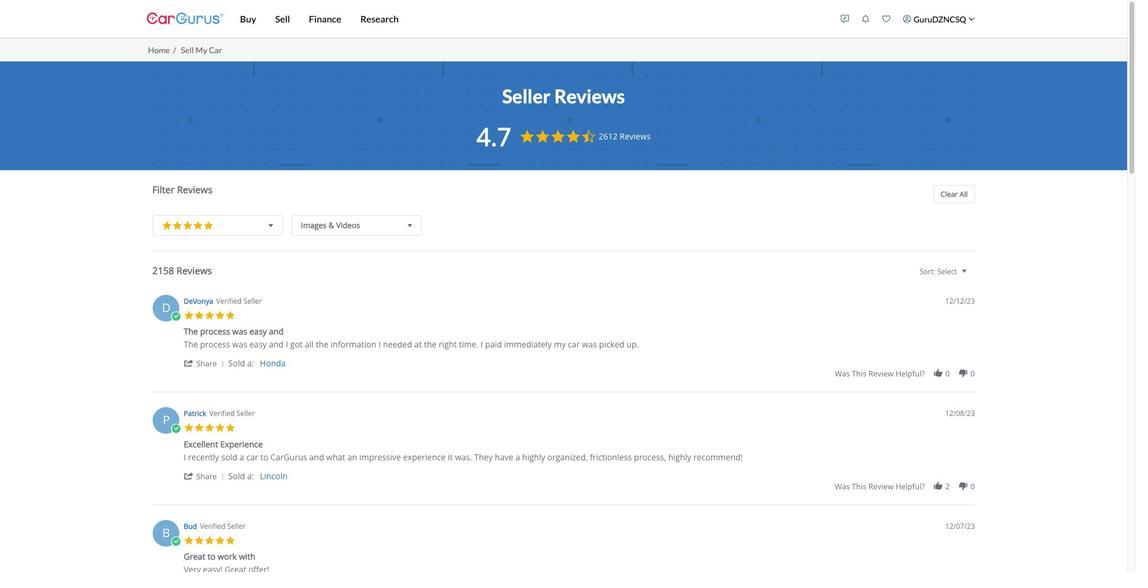 Task type: vqa. For each thing, say whether or not it's contained in the screenshot.
RECENTLY
yes



Task type: describe. For each thing, give the bounding box(es) containing it.
group for d
[[835, 369, 975, 379]]

share image for p
[[184, 471, 194, 481]]

videos
[[336, 220, 360, 230]]

reviews for filter reviews
[[177, 183, 213, 196]]

clear all button
[[934, 185, 975, 203]]

share for p
[[196, 471, 217, 482]]

gurudzncsq
[[914, 14, 966, 24]]

share image for d
[[184, 359, 194, 369]]

seperator image
[[219, 474, 226, 481]]

organized,
[[547, 452, 588, 463]]

2 easy from the top
[[249, 339, 267, 350]]

needed
[[383, 339, 412, 350]]

verified for b
[[200, 522, 225, 532]]

and for p
[[309, 452, 324, 463]]

sort:
[[920, 267, 935, 277]]

i inside the excellent experience i recently sold a car to cargurus and what an impressive experience it was. they have a highly organized, frictionless process, highly recommend!
[[184, 452, 186, 463]]

all
[[960, 189, 968, 199]]

great to work with heading
[[184, 552, 255, 565]]

information
[[331, 339, 376, 350]]

bud
[[184, 522, 197, 532]]

none field containing sort:
[[915, 266, 975, 286]]

finance button
[[299, 0, 351, 38]]

reviews for 2612 reviews
[[620, 130, 651, 142]]

great to work with
[[184, 552, 255, 563]]

4.7 star rating element
[[477, 119, 511, 153]]

clear all
[[941, 189, 968, 199]]

my
[[554, 339, 566, 350]]

was down the devonya verified seller
[[232, 326, 247, 337]]

2
[[946, 481, 950, 492]]

honda
[[260, 358, 286, 369]]

my
[[195, 45, 207, 55]]

2 the from the top
[[184, 339, 198, 350]]

sold
[[221, 452, 237, 463]]

down triangle image
[[405, 219, 415, 231]]

buy
[[240, 13, 256, 24]]

tab panel inside 4.7 main content
[[146, 170, 981, 573]]

1 process from the top
[[200, 326, 230, 337]]

i left got
[[286, 339, 288, 350]]

menu bar containing buy
[[223, 0, 835, 38]]

was up sold a: honda
[[232, 339, 247, 350]]

process,
[[634, 452, 666, 463]]

was this review helpful? for p
[[835, 481, 925, 492]]

what
[[326, 452, 345, 463]]

verified for p
[[209, 409, 235, 419]]

lincoln
[[260, 471, 288, 482]]

2 the from the left
[[424, 339, 437, 350]]

verified for d
[[216, 296, 242, 306]]

images
[[301, 220, 327, 230]]

filter reviews heading
[[152, 183, 975, 206]]

vote up review by patrick on  8 dec 2023 image
[[933, 481, 943, 491]]

was for d
[[835, 369, 850, 379]]

immediately
[[504, 339, 552, 350]]

honda link
[[260, 358, 286, 369]]

reviews for seller reviews
[[554, 84, 625, 107]]

have
[[495, 452, 513, 463]]

down triangle image
[[266, 219, 276, 231]]

saved cars image
[[883, 15, 891, 23]]

1 the from the top
[[184, 326, 198, 337]]

12/12/23
[[945, 296, 975, 306]]

clear
[[941, 189, 958, 199]]

home link
[[148, 45, 170, 55]]

recently
[[188, 452, 219, 463]]

a: for d
[[247, 358, 254, 369]]

car inside the excellent experience i recently sold a car to cargurus and what an impressive experience it was. they have a highly organized, frictionless process, highly recommend!
[[246, 452, 258, 463]]

d
[[162, 300, 171, 316]]

lincoln link
[[260, 471, 288, 482]]

0 vertical spatial and
[[269, 326, 284, 337]]

seller reviews
[[502, 84, 625, 107]]

devonya
[[184, 296, 213, 306]]

research
[[360, 13, 399, 24]]

sold a: lincoln
[[228, 471, 288, 482]]

open notifications image
[[862, 15, 870, 23]]

home / sell my car
[[148, 45, 222, 55]]

was left picked
[[582, 339, 597, 350]]

to inside the excellent experience i recently sold a car to cargurus and what an impressive experience it was. they have a highly organized, frictionless process, highly recommend!
[[260, 452, 268, 463]]

review date 12/07/23 element
[[945, 522, 975, 532]]

sold for p
[[228, 471, 245, 482]]

filter
[[152, 183, 175, 196]]

review date 12/08/23 element
[[945, 409, 975, 419]]

sell button
[[266, 0, 299, 38]]

paid
[[485, 339, 502, 350]]

share button for p
[[184, 471, 228, 482]]

research button
[[351, 0, 408, 38]]

seller for p
[[237, 409, 255, 419]]

2158
[[152, 264, 174, 277]]

up.
[[627, 339, 639, 350]]

review date 12/12/23 element
[[945, 296, 975, 306]]

12/07/23
[[945, 522, 975, 532]]

sell inside "popup button"
[[275, 13, 290, 24]]

2 highly from the left
[[668, 452, 691, 463]]

gurudzncsq menu
[[835, 2, 981, 36]]

was for p
[[835, 481, 850, 492]]

time.
[[459, 339, 479, 350]]

gurudzncsq button
[[897, 2, 981, 36]]

cargurus
[[270, 452, 307, 463]]

seller for d
[[243, 296, 262, 306]]



Task type: locate. For each thing, give the bounding box(es) containing it.
circle checkmark image right b
[[171, 537, 181, 547]]

circle checkmark image right p
[[171, 424, 181, 435]]

car right my
[[568, 339, 580, 350]]

to inside great to work with 'heading'
[[208, 552, 215, 563]]

2 process from the top
[[200, 339, 230, 350]]

bud verified seller
[[184, 522, 246, 532]]

was this review helpful? for d
[[835, 369, 925, 379]]

reviews inside heading
[[177, 183, 213, 196]]

1 was from the top
[[835, 369, 850, 379]]

reviews
[[554, 84, 625, 107], [620, 130, 651, 142], [177, 183, 213, 196], [176, 264, 212, 277]]

1 vertical spatial car
[[246, 452, 258, 463]]

2 share from the top
[[196, 471, 217, 482]]

1 horizontal spatial highly
[[668, 452, 691, 463]]

excellent experience i recently sold a car to cargurus and what an impressive experience it was. they have a highly organized, frictionless process, highly recommend!
[[184, 439, 743, 463]]

0 vertical spatial easy
[[249, 326, 267, 337]]

0 vertical spatial process
[[200, 326, 230, 337]]

helpful? for d
[[896, 369, 925, 379]]

0 vertical spatial review
[[869, 369, 894, 379]]

circle checkmark image
[[171, 312, 181, 322], [171, 424, 181, 435], [171, 537, 181, 547]]

was
[[835, 369, 850, 379], [835, 481, 850, 492]]

2 vertical spatial circle checkmark image
[[171, 537, 181, 547]]

highly right process,
[[668, 452, 691, 463]]

share left seperator icon
[[196, 359, 217, 369]]

seperator image
[[219, 361, 226, 368]]

seller for b
[[227, 522, 246, 532]]

sold right seperator icon
[[228, 358, 245, 369]]

1 highly from the left
[[522, 452, 545, 463]]

devonya verified seller
[[184, 296, 262, 306]]

experience
[[403, 452, 446, 463]]

1 this from the top
[[852, 369, 867, 379]]

2 share image from the top
[[184, 471, 194, 481]]

great
[[184, 552, 205, 563]]

gurudzncsq menu item
[[897, 2, 981, 36]]

0 vertical spatial this
[[852, 369, 867, 379]]

the process was easy and heading
[[184, 326, 284, 340]]

0 vertical spatial to
[[260, 452, 268, 463]]

0 right vote up review by devonya on 12 dec 2023 image
[[946, 369, 950, 379]]

1 vertical spatial circle checkmark image
[[171, 424, 181, 435]]

review for d
[[869, 369, 894, 379]]

0 vertical spatial was
[[835, 369, 850, 379]]

car inside the process was easy and the process was easy and i got all the information i needed at the right time. i paid immediately my car was picked up.
[[568, 339, 580, 350]]

seller up experience
[[237, 409, 255, 419]]

verified
[[216, 296, 242, 306], [209, 409, 235, 419], [200, 522, 225, 532]]

1 vertical spatial verified
[[209, 409, 235, 419]]

this for p
[[852, 481, 867, 492]]

0 vertical spatial share button
[[184, 358, 228, 369]]

share image left seperator icon
[[184, 359, 194, 369]]

the
[[316, 339, 329, 350], [424, 339, 437, 350]]

impressive
[[359, 452, 401, 463]]

0 horizontal spatial car
[[246, 452, 258, 463]]

None field
[[915, 266, 975, 286]]

share button down recently
[[184, 471, 228, 482]]

2 this from the top
[[852, 481, 867, 492]]

helpful?
[[896, 369, 925, 379], [896, 481, 925, 492]]

work
[[218, 552, 237, 563]]

sell right buy
[[275, 13, 290, 24]]

images & videos
[[301, 220, 360, 230]]

1 share from the top
[[196, 359, 217, 369]]

1 easy from the top
[[249, 326, 267, 337]]

0 for p
[[971, 481, 975, 492]]

4.7 main content
[[138, 61, 990, 573]]

process up seperator icon
[[200, 339, 230, 350]]

and up honda
[[269, 339, 284, 350]]

the process was easy and the process was easy and i got all the information i needed at the right time. i paid immediately my car was picked up.
[[184, 326, 639, 350]]

1 vertical spatial was this review helpful?
[[835, 481, 925, 492]]

at
[[414, 339, 422, 350]]

review for p
[[869, 481, 894, 492]]

1 the from the left
[[316, 339, 329, 350]]

0 for d
[[971, 369, 975, 379]]

all
[[305, 339, 314, 350]]

cargurus logo homepage link link
[[146, 2, 223, 36]]

2 vertical spatial verified
[[200, 522, 225, 532]]

share left seperator image
[[196, 471, 217, 482]]

excellent experience heading
[[184, 439, 263, 452]]

easy
[[249, 326, 267, 337], [249, 339, 267, 350]]

0 vertical spatial circle checkmark image
[[171, 312, 181, 322]]

1 vertical spatial and
[[269, 339, 284, 350]]

home
[[148, 45, 170, 55]]

user icon image
[[903, 15, 912, 23]]

2 was from the top
[[835, 481, 850, 492]]

sold right seperator image
[[228, 471, 245, 482]]

review left vote up review by patrick on  8 dec 2023 'image'
[[869, 481, 894, 492]]

the
[[184, 326, 198, 337], [184, 339, 198, 350]]

sold for d
[[228, 358, 245, 369]]

car
[[209, 45, 222, 55]]

2 a from the left
[[516, 452, 520, 463]]

this for d
[[852, 369, 867, 379]]

vote up review by devonya on 12 dec 2023 image
[[933, 369, 943, 379]]

0 horizontal spatial sell
[[181, 45, 194, 55]]

2158 reviews
[[152, 264, 212, 277]]

reviews up 2612
[[554, 84, 625, 107]]

share button down the process was easy and heading at the left bottom of the page
[[184, 358, 228, 369]]

they
[[474, 452, 493, 463]]

car
[[568, 339, 580, 350], [246, 452, 258, 463]]

vote down review by devonya on 12 dec 2023 image
[[958, 369, 968, 379]]

tab panel containing d
[[146, 170, 981, 573]]

process down the devonya verified seller
[[200, 326, 230, 337]]

tab panel
[[146, 170, 981, 573]]

was
[[232, 326, 247, 337], [232, 339, 247, 350], [582, 339, 597, 350]]

0 right vote down review by devonya on 12 dec 2023 image on the bottom of the page
[[971, 369, 975, 379]]

frictionless
[[590, 452, 632, 463]]

1 vertical spatial sold
[[228, 471, 245, 482]]

it
[[448, 452, 453, 463]]

seller up the process was easy and heading at the left bottom of the page
[[243, 296, 262, 306]]

p
[[163, 412, 170, 428]]

i left needed
[[379, 339, 381, 350]]

0 right vote down review by patrick on  8 dec 2023 image
[[971, 481, 975, 492]]

2 a: from the top
[[247, 471, 254, 482]]

1 horizontal spatial car
[[568, 339, 580, 350]]

and up honda link in the left of the page
[[269, 326, 284, 337]]

patrick
[[184, 409, 206, 419]]

and left what
[[309, 452, 324, 463]]

circle checkmark image for p
[[171, 424, 181, 435]]

2612
[[599, 130, 618, 142]]

circle checkmark image for b
[[171, 537, 181, 547]]

share image down recently
[[184, 471, 194, 481]]

got
[[290, 339, 303, 350]]

1 was this review helpful? from the top
[[835, 369, 925, 379]]

1 share image from the top
[[184, 359, 194, 369]]

sell right the /
[[181, 45, 194, 55]]

0 horizontal spatial the
[[316, 339, 329, 350]]

0 horizontal spatial to
[[208, 552, 215, 563]]

0
[[946, 369, 950, 379], [971, 369, 975, 379], [971, 481, 975, 492]]

excellent
[[184, 439, 218, 450]]

b
[[162, 525, 170, 541]]

1 helpful? from the top
[[896, 369, 925, 379]]

was.
[[455, 452, 472, 463]]

1 circle checkmark image from the top
[[171, 312, 181, 322]]

the right at
[[424, 339, 437, 350]]

1 horizontal spatial sell
[[275, 13, 290, 24]]

1 share button from the top
[[184, 358, 228, 369]]

review left vote up review by devonya on 12 dec 2023 image
[[869, 369, 894, 379]]

group for p
[[835, 481, 975, 492]]

seller up work
[[227, 522, 246, 532]]

to up sold a: lincoln
[[260, 452, 268, 463]]

i
[[286, 339, 288, 350], [379, 339, 381, 350], [481, 339, 483, 350], [184, 452, 186, 463]]

0 vertical spatial helpful?
[[896, 369, 925, 379]]

1 a from the left
[[240, 452, 244, 463]]

sold
[[228, 358, 245, 369], [228, 471, 245, 482]]

12/08/23
[[945, 409, 975, 419]]

was this review helpful?
[[835, 369, 925, 379], [835, 481, 925, 492]]

0 vertical spatial sell
[[275, 13, 290, 24]]

sell
[[275, 13, 290, 24], [181, 45, 194, 55]]

2 sold from the top
[[228, 471, 245, 482]]

a right 'have'
[[516, 452, 520, 463]]

1 horizontal spatial the
[[424, 339, 437, 350]]

2 circle checkmark image from the top
[[171, 424, 181, 435]]

2 review from the top
[[869, 481, 894, 492]]

Images & Videos Filter field
[[291, 215, 422, 236]]

circle checkmark image for d
[[171, 312, 181, 322]]

3 circle checkmark image from the top
[[171, 537, 181, 547]]

the right all
[[316, 339, 329, 350]]

1 vertical spatial the
[[184, 339, 198, 350]]

with
[[239, 552, 255, 563]]

1 vertical spatial was
[[835, 481, 850, 492]]

sort: select
[[920, 267, 957, 277]]

1 vertical spatial a:
[[247, 471, 254, 482]]

0 vertical spatial share
[[196, 359, 217, 369]]

1 vertical spatial helpful?
[[896, 481, 925, 492]]

finance
[[309, 13, 341, 24]]

highly right 'have'
[[522, 452, 545, 463]]

patrick verified seller
[[184, 409, 255, 419]]

1 vertical spatial share button
[[184, 471, 228, 482]]

buy button
[[230, 0, 266, 38]]

1 vertical spatial review
[[869, 481, 894, 492]]

2 helpful? from the top
[[896, 481, 925, 492]]

Rating Filter field
[[152, 215, 283, 236]]

a: left honda link in the left of the page
[[247, 358, 254, 369]]

circle checkmark image right d
[[171, 312, 181, 322]]

reviews right filter
[[177, 183, 213, 196]]

helpful? for p
[[896, 481, 925, 492]]

share button for d
[[184, 358, 228, 369]]

1 vertical spatial share
[[196, 471, 217, 482]]

1 vertical spatial this
[[852, 481, 867, 492]]

star image
[[162, 219, 172, 231], [172, 219, 183, 231], [194, 423, 204, 433], [215, 423, 225, 433], [225, 423, 236, 433], [204, 536, 215, 546], [225, 536, 236, 546]]

1 horizontal spatial to
[[260, 452, 268, 463]]

an
[[347, 452, 357, 463]]

menu bar
[[223, 0, 835, 38]]

1 review from the top
[[869, 369, 894, 379]]

verified right 'bud'
[[200, 522, 225, 532]]

1 vertical spatial sell
[[181, 45, 194, 55]]

0 vertical spatial verified
[[216, 296, 242, 306]]

and for d
[[269, 339, 284, 350]]

2 vertical spatial and
[[309, 452, 324, 463]]

&
[[329, 220, 334, 230]]

filter reviews
[[152, 183, 213, 196]]

/
[[173, 45, 176, 55]]

1 vertical spatial process
[[200, 339, 230, 350]]

1 horizontal spatial a
[[516, 452, 520, 463]]

1 vertical spatial share image
[[184, 471, 194, 481]]

reviews right 2612
[[620, 130, 651, 142]]

car down experience
[[246, 452, 258, 463]]

sold a: honda
[[228, 358, 286, 369]]

share
[[196, 359, 217, 369], [196, 471, 217, 482]]

picked
[[599, 339, 624, 350]]

cargurus logo homepage link image
[[146, 2, 223, 36]]

add a car review image
[[841, 15, 849, 23]]

0 vertical spatial share image
[[184, 359, 194, 369]]

1 vertical spatial to
[[208, 552, 215, 563]]

0 horizontal spatial a
[[240, 452, 244, 463]]

i left recently
[[184, 452, 186, 463]]

was this review helpful? left vote up review by devonya on 12 dec 2023 image
[[835, 369, 925, 379]]

chevron down image
[[968, 16, 975, 22]]

this
[[852, 369, 867, 379], [852, 481, 867, 492]]

group
[[835, 369, 975, 379], [835, 481, 975, 492]]

0 vertical spatial the
[[184, 326, 198, 337]]

verified right patrick
[[209, 409, 235, 419]]

and inside the excellent experience i recently sold a car to cargurus and what an impressive experience it was. they have a highly organized, frictionless process, highly recommend!
[[309, 452, 324, 463]]

verified right devonya
[[216, 296, 242, 306]]

right
[[439, 339, 457, 350]]

share for d
[[196, 359, 217, 369]]

recommend!
[[694, 452, 743, 463]]

0 vertical spatial car
[[568, 339, 580, 350]]

1 sold from the top
[[228, 358, 245, 369]]

seller
[[502, 84, 551, 107], [243, 296, 262, 306], [237, 409, 255, 419], [227, 522, 246, 532]]

a
[[240, 452, 244, 463], [516, 452, 520, 463]]

a: for p
[[247, 471, 254, 482]]

4.7
[[477, 119, 511, 153]]

0 vertical spatial group
[[835, 369, 975, 379]]

1 group from the top
[[835, 369, 975, 379]]

share button
[[184, 358, 228, 369], [184, 471, 228, 482]]

experience
[[220, 439, 263, 450]]

0 horizontal spatial highly
[[522, 452, 545, 463]]

share image
[[184, 359, 194, 369], [184, 471, 194, 481]]

to left work
[[208, 552, 215, 563]]

2 group from the top
[[835, 481, 975, 492]]

was this review helpful? left vote up review by patrick on  8 dec 2023 'image'
[[835, 481, 925, 492]]

seller up the "4.7"
[[502, 84, 551, 107]]

helpful? left vote up review by devonya on 12 dec 2023 image
[[896, 369, 925, 379]]

0 vertical spatial a:
[[247, 358, 254, 369]]

2612 reviews
[[599, 130, 651, 142]]

2 share button from the top
[[184, 471, 228, 482]]

2 was this review helpful? from the top
[[835, 481, 925, 492]]

and
[[269, 326, 284, 337], [269, 339, 284, 350], [309, 452, 324, 463]]

reviews for 2158 reviews
[[176, 264, 212, 277]]

1 a: from the top
[[247, 358, 254, 369]]

star image
[[183, 219, 193, 231], [193, 219, 203, 231], [203, 219, 214, 231], [184, 310, 194, 321], [194, 310, 204, 321], [204, 310, 215, 321], [215, 310, 225, 321], [225, 310, 236, 321], [184, 423, 194, 433], [204, 423, 215, 433], [184, 536, 194, 546], [194, 536, 204, 546], [215, 536, 225, 546]]

vote down review by patrick on  8 dec 2023 image
[[958, 481, 968, 491]]

0 vertical spatial was this review helpful?
[[835, 369, 925, 379]]

review
[[869, 369, 894, 379], [869, 481, 894, 492]]

helpful? left vote up review by patrick on  8 dec 2023 'image'
[[896, 481, 925, 492]]

a: left lincoln link
[[247, 471, 254, 482]]

0 vertical spatial sold
[[228, 358, 245, 369]]

i left paid
[[481, 339, 483, 350]]

reviews up devonya
[[176, 264, 212, 277]]

1 vertical spatial easy
[[249, 339, 267, 350]]

1 vertical spatial group
[[835, 481, 975, 492]]

select
[[938, 267, 957, 277]]

a right sold at the bottom left of the page
[[240, 452, 244, 463]]

a:
[[247, 358, 254, 369], [247, 471, 254, 482]]



